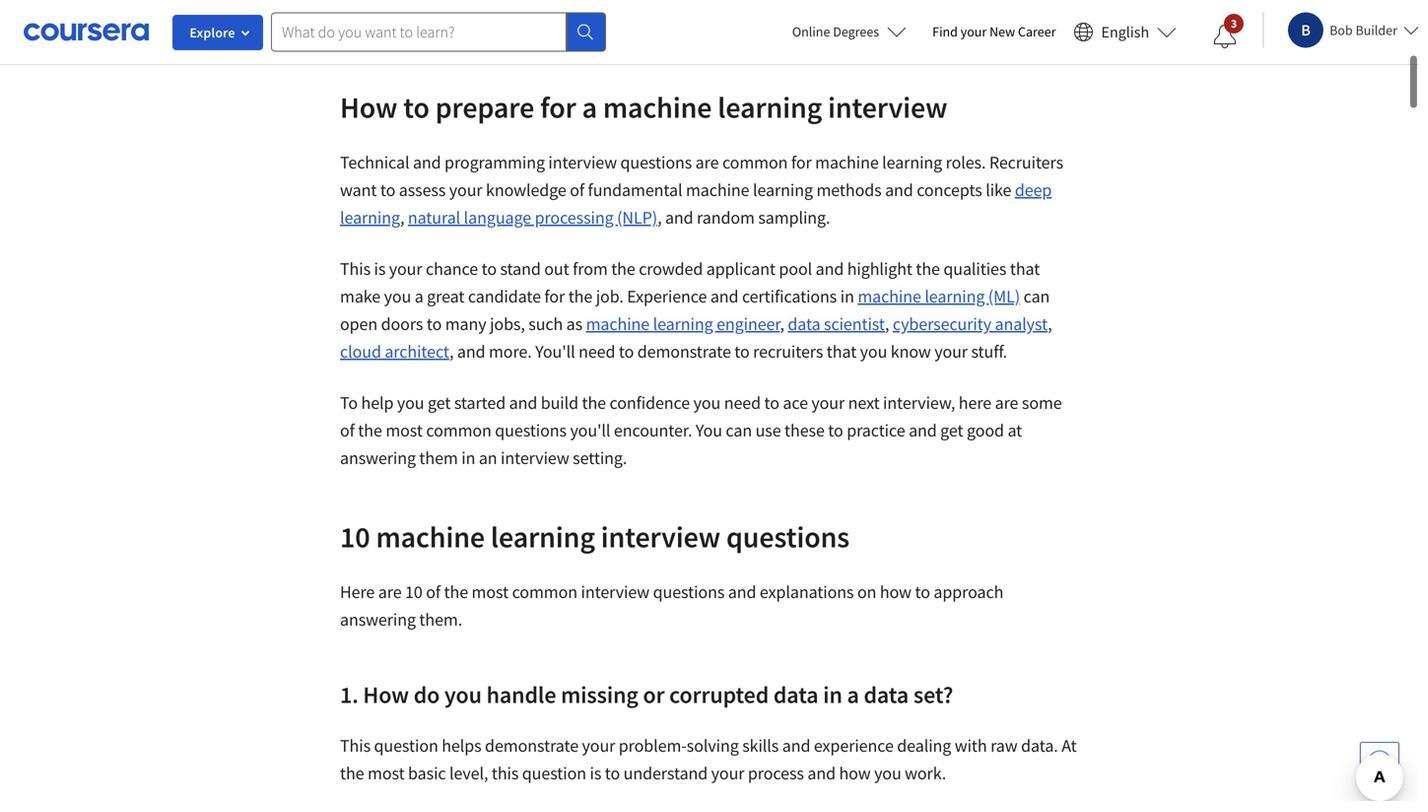 Task type: locate. For each thing, give the bounding box(es) containing it.
how up technical
[[340, 89, 398, 126]]

get
[[428, 392, 451, 414], [941, 419, 964, 442]]

can inside to help you get started and build the confidence you need to ace your next interview, here are some of the most common questions you'll encounter. you can use these to practice and get good at answering them in an interview setting.
[[726, 419, 752, 442]]

2 horizontal spatial of
[[570, 179, 585, 201]]

to down engineer
[[735, 341, 750, 363]]

how right "on"
[[880, 581, 912, 603]]

1 vertical spatial most
[[472, 581, 509, 603]]

in up experience
[[823, 680, 843, 710]]

b
[[1302, 20, 1311, 40]]

a
[[582, 89, 597, 126], [415, 285, 424, 308], [847, 680, 859, 710]]

2 vertical spatial of
[[426, 581, 441, 603]]

0 horizontal spatial that
[[827, 341, 857, 363]]

for down 'out'
[[545, 285, 565, 308]]

0 vertical spatial this
[[340, 258, 371, 280]]

your right ace
[[812, 392, 845, 414]]

how right 1.
[[363, 680, 409, 710]]

common inside the technical and programming interview questions are common for machine learning roles. recruiters want to assess your knowledge of fundamental machine learning methods and concepts like
[[723, 151, 788, 174]]

most inside to help you get started and build the confidence you need to ace your next interview, here are some of the most common questions you'll encounter. you can use these to practice and get good at answering them in an interview setting.
[[386, 419, 423, 442]]

1 horizontal spatial how
[[880, 581, 912, 603]]

1 horizontal spatial of
[[426, 581, 441, 603]]

methods
[[817, 179, 882, 201]]

1 vertical spatial this
[[340, 735, 371, 757]]

encounter.
[[614, 419, 692, 442]]

0 horizontal spatial how
[[839, 763, 871, 785]]

demonstrate inside the machine learning engineer , data scientist , cybersecurity analyst , cloud architect , and more. you'll need to demonstrate to recruiters that you know your stuff.
[[638, 341, 731, 363]]

1 vertical spatial a
[[415, 285, 424, 308]]

chance
[[426, 258, 478, 280]]

raw
[[991, 735, 1018, 757]]

of inside here are 10 of the most common interview questions and explanations on how to approach answering them.
[[426, 581, 441, 603]]

you up you
[[694, 392, 721, 414]]

knowledge
[[486, 179, 567, 201]]

a up fundamental
[[582, 89, 597, 126]]

1 vertical spatial demonstrate
[[485, 735, 579, 757]]

learning down want at the left of the page
[[340, 207, 400, 229]]

online degrees
[[792, 23, 880, 40]]

prepare
[[435, 89, 535, 126]]

machine learning engineer link
[[586, 313, 780, 335]]

this
[[340, 258, 371, 280], [340, 735, 371, 757]]

applicant
[[707, 258, 776, 280]]

this inside this is your chance to stand out from the crowded applicant pool and highlight the qualities that make you a great candidate for the job. experience and certifications in
[[340, 258, 371, 280]]

from
[[573, 258, 608, 280]]

2 horizontal spatial are
[[995, 392, 1019, 414]]

this inside this question helps demonstrate your problem-solving skills and experience dealing with raw data. at the most basic level, this question is to understand your process and how you work.
[[340, 735, 371, 757]]

2 answering from the top
[[340, 609, 416, 631]]

machine up the technical and programming interview questions are common for machine learning roles. recruiters want to assess your knowledge of fundamental machine learning methods and concepts like
[[603, 89, 712, 126]]

that up (ml)
[[1010, 258, 1040, 280]]

this
[[492, 763, 519, 785]]

your down programming
[[449, 179, 483, 201]]

in up "scientist"
[[841, 285, 855, 308]]

interview inside here are 10 of the most common interview questions and explanations on how to approach answering them.
[[581, 581, 650, 603]]

0 horizontal spatial can
[[726, 419, 752, 442]]

explore
[[190, 24, 235, 41]]

0 vertical spatial for
[[540, 89, 576, 126]]

2 horizontal spatial common
[[723, 151, 788, 174]]

to right the these
[[828, 419, 844, 442]]

your inside this is your chance to stand out from the crowded applicant pool and highlight the qualities that make you a great candidate for the job. experience and certifications in
[[389, 258, 422, 280]]

question right "this"
[[522, 763, 587, 785]]

is up make
[[374, 258, 386, 280]]

online degrees button
[[777, 10, 923, 53]]

to help you get started and build the confidence you need to ace your next interview, here are some of the most common questions you'll encounter. you can use these to practice and get good at answering them in an interview setting.
[[340, 392, 1062, 469]]

the up you'll
[[582, 392, 606, 414]]

0 horizontal spatial common
[[426, 419, 492, 442]]

your
[[961, 23, 987, 40], [449, 179, 483, 201], [389, 258, 422, 280], [935, 341, 968, 363], [812, 392, 845, 414], [582, 735, 615, 757], [711, 763, 745, 785]]

questions inside here are 10 of the most common interview questions and explanations on how to approach answering them.
[[653, 581, 725, 603]]

1 horizontal spatial common
[[512, 581, 578, 603]]

0 vertical spatial is
[[374, 258, 386, 280]]

deep learning link
[[340, 179, 1052, 229]]

or
[[643, 680, 665, 710]]

0 vertical spatial common
[[723, 151, 788, 174]]

and left explanations
[[728, 581, 757, 603]]

common down '10 machine learning interview questions'
[[512, 581, 578, 603]]

to down great
[[427, 313, 442, 335]]

machine down 'highlight'
[[858, 285, 922, 308]]

2 vertical spatial a
[[847, 680, 859, 710]]

for
[[540, 89, 576, 126], [792, 151, 812, 174], [545, 285, 565, 308]]

0 horizontal spatial need
[[579, 341, 616, 363]]

doors
[[381, 313, 423, 335]]

0 vertical spatial that
[[1010, 258, 1040, 280]]

to
[[403, 89, 430, 126], [380, 179, 396, 201], [482, 258, 497, 280], [427, 313, 442, 335], [619, 341, 634, 363], [735, 341, 750, 363], [765, 392, 780, 414], [828, 419, 844, 442], [915, 581, 931, 603], [605, 763, 620, 785]]

data scientist link
[[788, 313, 885, 335]]

technical
[[340, 151, 410, 174]]

0 vertical spatial are
[[696, 151, 719, 174]]

are inside the technical and programming interview questions are common for machine learning roles. recruiters want to assess your knowledge of fundamental machine learning methods and concepts like
[[696, 151, 719, 174]]

the inside here are 10 of the most common interview questions and explanations on how to approach answering them.
[[444, 581, 468, 603]]

0 vertical spatial answering
[[340, 447, 416, 469]]

1 horizontal spatial is
[[590, 763, 602, 785]]

to right want at the left of the page
[[380, 179, 396, 201]]

most
[[386, 419, 423, 442], [472, 581, 509, 603], [368, 763, 405, 785]]

1 vertical spatial common
[[426, 419, 492, 442]]

machine learning (ml)
[[858, 285, 1021, 308]]

questions inside to help you get started and build the confidence you need to ace your next interview, here are some of the most common questions you'll encounter. you can use these to practice and get good at answering them in an interview setting.
[[495, 419, 567, 442]]

1 horizontal spatial question
[[522, 763, 587, 785]]

english button
[[1066, 0, 1185, 64]]

your left chance
[[389, 258, 422, 280]]

skills
[[743, 735, 779, 757]]

and right (nlp)
[[665, 207, 694, 229]]

to inside this is your chance to stand out from the crowded applicant pool and highlight the qualities that make you a great candidate for the job. experience and certifications in
[[482, 258, 497, 280]]

setting.
[[573, 447, 627, 469]]

out
[[544, 258, 569, 280]]

can left use
[[726, 419, 752, 442]]

(ml)
[[989, 285, 1021, 308]]

1 vertical spatial how
[[363, 680, 409, 710]]

help
[[361, 392, 394, 414]]

interview right the an
[[501, 447, 569, 469]]

data down certifications
[[788, 313, 821, 335]]

of up processing
[[570, 179, 585, 201]]

the
[[611, 258, 636, 280], [916, 258, 940, 280], [569, 285, 593, 308], [582, 392, 606, 414], [358, 419, 382, 442], [444, 581, 468, 603], [340, 763, 364, 785]]

1 vertical spatial how
[[839, 763, 871, 785]]

answering down help
[[340, 447, 416, 469]]

get left started
[[428, 392, 451, 414]]

to left stand
[[482, 258, 497, 280]]

crowded
[[639, 258, 703, 280]]

1 horizontal spatial demonstrate
[[638, 341, 731, 363]]

and down many
[[457, 341, 486, 363]]

0 vertical spatial can
[[1024, 285, 1050, 308]]

learning down experience
[[653, 313, 713, 335]]

to inside this question helps demonstrate your problem-solving skills and experience dealing with raw data. at the most basic level, this question is to understand your process and how you work.
[[605, 763, 620, 785]]

answering inside to help you get started and build the confidence you need to ace your next interview, here are some of the most common questions you'll encounter. you can use these to practice and get good at answering them in an interview setting.
[[340, 447, 416, 469]]

your right find at top
[[961, 23, 987, 40]]

question
[[374, 735, 438, 757], [522, 763, 587, 785]]

common up them
[[426, 419, 492, 442]]

pool
[[779, 258, 812, 280]]

the up them.
[[444, 581, 468, 603]]

interview down 'degrees'
[[828, 89, 948, 126]]

0 vertical spatial get
[[428, 392, 451, 414]]

them
[[419, 447, 458, 469]]

10 inside here are 10 of the most common interview questions and explanations on how to approach answering them.
[[405, 581, 423, 603]]

for right the prepare
[[540, 89, 576, 126]]

confidence
[[610, 392, 690, 414]]

data left set?
[[864, 680, 909, 710]]

you up doors
[[384, 285, 411, 308]]

to left approach
[[915, 581, 931, 603]]

1 vertical spatial is
[[590, 763, 602, 785]]

answering down here
[[340, 609, 416, 631]]

you right the do
[[445, 680, 482, 710]]

at
[[1008, 419, 1022, 442]]

question up basic
[[374, 735, 438, 757]]

3
[[1231, 16, 1238, 31]]

1 horizontal spatial can
[[1024, 285, 1050, 308]]

make
[[340, 285, 381, 308]]

some
[[1022, 392, 1062, 414]]

to down the problem-
[[605, 763, 620, 785]]

to inside can open doors to many jobs, such as
[[427, 313, 442, 335]]

1.
[[340, 680, 359, 710]]

0 vertical spatial how
[[880, 581, 912, 603]]

need inside the machine learning engineer , data scientist , cybersecurity analyst , cloud architect , and more. you'll need to demonstrate to recruiters that you know your stuff.
[[579, 341, 616, 363]]

1 vertical spatial that
[[827, 341, 857, 363]]

1 vertical spatial for
[[792, 151, 812, 174]]

data inside the machine learning engineer , data scientist , cybersecurity analyst , cloud architect , and more. you'll need to demonstrate to recruiters that you know your stuff.
[[788, 313, 821, 335]]

help center image
[[1368, 750, 1392, 774]]

1 horizontal spatial need
[[724, 392, 761, 414]]

the up machine learning (ml)
[[916, 258, 940, 280]]

of up them.
[[426, 581, 441, 603]]

practice
[[847, 419, 906, 442]]

interview,
[[883, 392, 956, 414]]

helps
[[442, 735, 482, 757]]

1 vertical spatial get
[[941, 419, 964, 442]]

answering
[[340, 447, 416, 469], [340, 609, 416, 631]]

of inside to help you get started and build the confidence you need to ace your next interview, here are some of the most common questions you'll encounter. you can use these to practice and get good at answering them in an interview setting.
[[340, 419, 355, 442]]

and down experience
[[808, 763, 836, 785]]

are up the deep learning
[[696, 151, 719, 174]]

None search field
[[271, 12, 606, 52]]

1 horizontal spatial are
[[696, 151, 719, 174]]

is left understand
[[590, 763, 602, 785]]

for inside the technical and programming interview questions are common for machine learning roles. recruiters want to assess your knowledge of fundamental machine learning methods and concepts like
[[792, 151, 812, 174]]

1 horizontal spatial a
[[582, 89, 597, 126]]

in inside to help you get started and build the confidence you need to ace your next interview, here are some of the most common questions you'll encounter. you can use these to practice and get good at answering them in an interview setting.
[[462, 447, 476, 469]]

1 vertical spatial can
[[726, 419, 752, 442]]

a up experience
[[847, 680, 859, 710]]

1. how do you handle missing or corrupted data in a data set?
[[340, 680, 954, 710]]

0 vertical spatial how
[[340, 89, 398, 126]]

architect
[[385, 341, 450, 363]]

your down cybersecurity
[[935, 341, 968, 363]]

to inside here are 10 of the most common interview questions and explanations on how to approach answering them.
[[915, 581, 931, 603]]

and down 'interview,'
[[909, 419, 937, 442]]

recruiters
[[990, 151, 1064, 174]]

bob
[[1330, 21, 1353, 39]]

this down 1.
[[340, 735, 371, 757]]

you
[[384, 285, 411, 308], [860, 341, 888, 363], [397, 392, 424, 414], [694, 392, 721, 414], [445, 680, 482, 710], [875, 763, 902, 785]]

find your new career
[[933, 23, 1056, 40]]

can
[[1024, 285, 1050, 308], [726, 419, 752, 442]]

that
[[1010, 258, 1040, 280], [827, 341, 857, 363]]

machine down them
[[376, 519, 485, 556]]

how to prepare for a machine learning interview
[[340, 89, 948, 126]]

0 vertical spatial most
[[386, 419, 423, 442]]

, natural language processing (nlp) , and random sampling.
[[400, 207, 830, 229]]

2 vertical spatial for
[[545, 285, 565, 308]]

to up confidence
[[619, 341, 634, 363]]

2 this from the top
[[340, 735, 371, 757]]

2 vertical spatial common
[[512, 581, 578, 603]]

1 vertical spatial need
[[724, 392, 761, 414]]

interview down '10 machine learning interview questions'
[[581, 581, 650, 603]]

0 horizontal spatial 10
[[340, 519, 370, 556]]

you left work.
[[875, 763, 902, 785]]

0 vertical spatial question
[[374, 735, 438, 757]]

can up analyst
[[1024, 285, 1050, 308]]

0 vertical spatial in
[[841, 285, 855, 308]]

programming
[[445, 151, 545, 174]]

1 vertical spatial answering
[[340, 609, 416, 631]]

is
[[374, 258, 386, 280], [590, 763, 602, 785]]

to inside the technical and programming interview questions are common for machine learning roles. recruiters want to assess your knowledge of fundamental machine learning methods and concepts like
[[380, 179, 396, 201]]

0 horizontal spatial get
[[428, 392, 451, 414]]

you down "scientist"
[[860, 341, 888, 363]]

and down applicant
[[711, 285, 739, 308]]

here
[[340, 581, 375, 603]]

in left the an
[[462, 447, 476, 469]]

your inside to help you get started and build the confidence you need to ace your next interview, here are some of the most common questions you'll encounter. you can use these to practice and get good at answering them in an interview setting.
[[812, 392, 845, 414]]

questions
[[621, 151, 692, 174], [495, 419, 567, 442], [727, 519, 850, 556], [653, 581, 725, 603]]

that down data scientist link
[[827, 341, 857, 363]]

0 horizontal spatial a
[[415, 285, 424, 308]]

0 horizontal spatial is
[[374, 258, 386, 280]]

the inside this question helps demonstrate your problem-solving skills and experience dealing with raw data. at the most basic level, this question is to understand your process and how you work.
[[340, 763, 364, 785]]

0 horizontal spatial are
[[378, 581, 402, 603]]

questions inside the technical and programming interview questions are common for machine learning roles. recruiters want to assess your knowledge of fundamental machine learning methods and concepts like
[[621, 151, 692, 174]]

this question helps demonstrate your problem-solving skills and experience dealing with raw data. at the most basic level, this question is to understand your process and how you work.
[[340, 735, 1077, 785]]

to
[[340, 392, 358, 414]]

1 vertical spatial in
[[462, 447, 476, 469]]

1 vertical spatial of
[[340, 419, 355, 442]]

learning up cybersecurity
[[925, 285, 985, 308]]

are
[[696, 151, 719, 174], [995, 392, 1019, 414], [378, 581, 402, 603]]

interview up processing
[[549, 151, 617, 174]]

0 vertical spatial 10
[[340, 519, 370, 556]]

to left ace
[[765, 392, 780, 414]]

1 vertical spatial are
[[995, 392, 1019, 414]]

1 horizontal spatial 10
[[405, 581, 423, 603]]

1 this from the top
[[340, 258, 371, 280]]

for up sampling. at the top
[[792, 151, 812, 174]]

demonstrate
[[638, 341, 731, 363], [485, 735, 579, 757]]

this up make
[[340, 258, 371, 280]]

demonstrate up "this"
[[485, 735, 579, 757]]

this is your chance to stand out from the crowded applicant pool and highlight the qualities that make you a great candidate for the job. experience and certifications in
[[340, 258, 1040, 308]]

, left cybersecurity
[[885, 313, 890, 335]]

0 vertical spatial need
[[579, 341, 616, 363]]

common up the random in the top of the page
[[723, 151, 788, 174]]

0 horizontal spatial demonstrate
[[485, 735, 579, 757]]

0 horizontal spatial of
[[340, 419, 355, 442]]

english
[[1102, 22, 1150, 42]]

1 horizontal spatial that
[[1010, 258, 1040, 280]]

data. at
[[1021, 735, 1077, 757]]

and inside here are 10 of the most common interview questions and explanations on how to approach answering them.
[[728, 581, 757, 603]]

learning
[[718, 89, 822, 126], [882, 151, 943, 174], [753, 179, 813, 201], [340, 207, 400, 229], [925, 285, 985, 308], [653, 313, 713, 335], [491, 519, 595, 556]]

the left basic
[[340, 763, 364, 785]]

are right here
[[378, 581, 402, 603]]

need down as
[[579, 341, 616, 363]]

2 vertical spatial most
[[368, 763, 405, 785]]

1 answering from the top
[[340, 447, 416, 469]]

a inside this is your chance to stand out from the crowded applicant pool and highlight the qualities that make you a great candidate for the job. experience and certifications in
[[415, 285, 424, 308]]

0 vertical spatial of
[[570, 179, 585, 201]]

common inside here are 10 of the most common interview questions and explanations on how to approach answering them.
[[512, 581, 578, 603]]

get left good
[[941, 419, 964, 442]]

understand
[[624, 763, 708, 785]]

demonstrate down the machine learning engineer 'link'
[[638, 341, 731, 363]]

how down experience
[[839, 763, 871, 785]]

1 vertical spatial 10
[[405, 581, 423, 603]]

this for this is your chance to stand out from the crowded applicant pool and highlight the qualities that make you a great candidate for the job. experience and certifications in
[[340, 258, 371, 280]]

2 vertical spatial are
[[378, 581, 402, 603]]

0 vertical spatial demonstrate
[[638, 341, 731, 363]]

common
[[723, 151, 788, 174], [426, 419, 492, 442], [512, 581, 578, 603]]

are up at on the bottom of page
[[995, 392, 1019, 414]]

cybersecurity
[[893, 313, 992, 335]]

learning inside the deep learning
[[340, 207, 400, 229]]

here
[[959, 392, 992, 414]]

your inside the technical and programming interview questions are common for machine learning roles. recruiters want to assess your knowledge of fundamental machine learning methods and concepts like
[[449, 179, 483, 201]]



Task type: describe. For each thing, give the bounding box(es) containing it.
find your new career link
[[923, 20, 1066, 44]]

like
[[986, 179, 1012, 201]]

most inside here are 10 of the most common interview questions and explanations on how to approach answering them.
[[472, 581, 509, 603]]

learning up concepts
[[882, 151, 943, 174]]

interview inside the technical and programming interview questions are common for machine learning roles. recruiters want to assess your knowledge of fundamental machine learning methods and concepts like
[[549, 151, 617, 174]]

machine inside the machine learning engineer , data scientist , cybersecurity analyst , cloud architect , and more. you'll need to demonstrate to recruiters that you know your stuff.
[[586, 313, 650, 335]]

build
[[541, 392, 579, 414]]

experience
[[814, 735, 894, 757]]

open
[[340, 313, 378, 335]]

as
[[567, 313, 583, 335]]

0 horizontal spatial question
[[374, 735, 438, 757]]

use
[[756, 419, 781, 442]]

machine learning (ml) link
[[858, 285, 1021, 308]]

qualities
[[944, 258, 1007, 280]]

are inside here are 10 of the most common interview questions and explanations on how to approach answering them.
[[378, 581, 402, 603]]

explore button
[[173, 15, 263, 50]]

of inside the technical and programming interview questions are common for machine learning roles. recruiters want to assess your knowledge of fundamental machine learning methods and concepts like
[[570, 179, 585, 201]]

scientist
[[824, 313, 885, 335]]

can inside can open doors to many jobs, such as
[[1024, 285, 1050, 308]]

this for this question helps demonstrate your problem-solving skills and experience dealing with raw data. at the most basic level, this question is to understand your process and how you work.
[[340, 735, 371, 757]]

dealing
[[897, 735, 952, 757]]

you inside this is your chance to stand out from the crowded applicant pool and highlight the qualities that make you a great candidate for the job. experience and certifications in
[[384, 285, 411, 308]]

can open doors to many jobs, such as
[[340, 285, 1050, 335]]

find
[[933, 23, 958, 40]]

data up skills
[[774, 680, 819, 710]]

builder
[[1356, 21, 1398, 39]]

deep learning
[[340, 179, 1052, 229]]

jobs,
[[490, 313, 525, 335]]

these
[[785, 419, 825, 442]]

how inside here are 10 of the most common interview questions and explanations on how to approach answering them.
[[880, 581, 912, 603]]

you right help
[[397, 392, 424, 414]]

interview up here are 10 of the most common interview questions and explanations on how to approach answering them.
[[601, 519, 721, 556]]

how inside this question helps demonstrate your problem-solving skills and experience dealing with raw data. at the most basic level, this question is to understand your process and how you work.
[[839, 763, 871, 785]]

2 horizontal spatial a
[[847, 680, 859, 710]]

you inside the machine learning engineer , data scientist , cybersecurity analyst , cloud architect , and more. you'll need to demonstrate to recruiters that you know your stuff.
[[860, 341, 888, 363]]

more.
[[489, 341, 532, 363]]

fundamental
[[588, 179, 683, 201]]

problem-
[[619, 735, 687, 757]]

the up as
[[569, 285, 593, 308]]

and right pool
[[816, 258, 844, 280]]

common for are
[[723, 151, 788, 174]]

learning down the an
[[491, 519, 595, 556]]

interview inside to help you get started and build the confidence you need to ace your next interview, here are some of the most common questions you'll encounter. you can use these to practice and get good at answering them in an interview setting.
[[501, 447, 569, 469]]

concepts
[[917, 179, 983, 201]]

most inside this question helps demonstrate your problem-solving skills and experience dealing with raw data. at the most basic level, this question is to understand your process and how you work.
[[368, 763, 405, 785]]

approach
[[934, 581, 1004, 603]]

your inside the machine learning engineer , data scientist , cybersecurity analyst , cloud architect , and more. you'll need to demonstrate to recruiters that you know your stuff.
[[935, 341, 968, 363]]

random
[[697, 207, 755, 229]]

online
[[792, 23, 830, 40]]

you'll
[[535, 341, 575, 363]]

, down fundamental
[[658, 207, 662, 229]]

stuff.
[[972, 341, 1008, 363]]

career
[[1018, 23, 1056, 40]]

natural language processing (nlp) link
[[408, 207, 658, 229]]

sampling.
[[758, 207, 830, 229]]

you'll
[[570, 419, 611, 442]]

set?
[[914, 680, 954, 710]]

on
[[858, 581, 877, 603]]

the up job. at the top left of the page
[[611, 258, 636, 280]]

and left build
[[509, 392, 538, 414]]

, up some on the right of the page
[[1048, 313, 1052, 335]]

want
[[340, 179, 377, 201]]

1 vertical spatial question
[[522, 763, 587, 785]]

here are 10 of the most common interview questions and explanations on how to approach answering them.
[[340, 581, 1004, 631]]

the down help
[[358, 419, 382, 442]]

, left natural
[[400, 207, 405, 229]]

learning down "online" at right
[[718, 89, 822, 126]]

level,
[[450, 763, 488, 785]]

3 button
[[1198, 13, 1253, 60]]

you
[[696, 419, 723, 442]]

learning inside the machine learning engineer , data scientist , cybersecurity analyst , cloud architect , and more. you'll need to demonstrate to recruiters that you know your stuff.
[[653, 313, 713, 335]]

candidate
[[468, 285, 541, 308]]

deep
[[1015, 179, 1052, 201]]

10 machine learning interview questions
[[340, 519, 850, 556]]

degrees
[[833, 23, 880, 40]]

your down solving
[[711, 763, 745, 785]]

good
[[967, 419, 1005, 442]]

explanations
[[760, 581, 854, 603]]

an
[[479, 447, 497, 469]]

common inside to help you get started and build the confidence you need to ace your next interview, here are some of the most common questions you'll encounter. you can use these to practice and get good at answering them in an interview setting.
[[426, 419, 492, 442]]

coursera image
[[24, 16, 149, 48]]

missing
[[561, 680, 639, 710]]

and up process
[[783, 735, 811, 757]]

0 vertical spatial a
[[582, 89, 597, 126]]

machine up methods
[[815, 151, 879, 174]]

machine up the random in the top of the page
[[686, 179, 750, 201]]

process
[[748, 763, 804, 785]]

stand
[[500, 258, 541, 280]]

ace
[[783, 392, 808, 414]]

common for most
[[512, 581, 578, 603]]

, up recruiters
[[780, 313, 785, 335]]

to left the prepare
[[403, 89, 430, 126]]

cloud architect link
[[340, 341, 450, 363]]

such
[[529, 313, 563, 335]]

next
[[848, 392, 880, 414]]

are inside to help you get started and build the confidence you need to ace your next interview, here are some of the most common questions you'll encounter. you can use these to practice and get good at answering them in an interview setting.
[[995, 392, 1019, 414]]

in inside this is your chance to stand out from the crowded applicant pool and highlight the qualities that make you a great candidate for the job. experience and certifications in
[[841, 285, 855, 308]]

learning up sampling. at the top
[[753, 179, 813, 201]]

is inside this question helps demonstrate your problem-solving skills and experience dealing with raw data. at the most basic level, this question is to understand your process and how you work.
[[590, 763, 602, 785]]

language
[[464, 207, 531, 229]]

is inside this is your chance to stand out from the crowded applicant pool and highlight the qualities that make you a great candidate for the job. experience and certifications in
[[374, 258, 386, 280]]

handle
[[487, 680, 556, 710]]

you inside this question helps demonstrate your problem-solving skills and experience dealing with raw data. at the most basic level, this question is to understand your process and how you work.
[[875, 763, 902, 785]]

need inside to help you get started and build the confidence you need to ace your next interview, here are some of the most common questions you'll encounter. you can use these to practice and get good at answering them in an interview setting.
[[724, 392, 761, 414]]

(nlp)
[[617, 207, 658, 229]]

2 vertical spatial in
[[823, 680, 843, 710]]

corrupted
[[670, 680, 769, 710]]

processing
[[535, 207, 614, 229]]

know
[[891, 341, 931, 363]]

new
[[990, 23, 1016, 40]]

highlight
[[848, 258, 913, 280]]

demonstrate inside this question helps demonstrate your problem-solving skills and experience dealing with raw data. at the most basic level, this question is to understand your process and how you work.
[[485, 735, 579, 757]]

and right methods
[[885, 179, 914, 201]]

your inside find your new career link
[[961, 23, 987, 40]]

and inside the machine learning engineer , data scientist , cybersecurity analyst , cloud architect , and more. you'll need to demonstrate to recruiters that you know your stuff.
[[457, 341, 486, 363]]

1 horizontal spatial get
[[941, 419, 964, 442]]

and up the "assess" in the left of the page
[[413, 151, 441, 174]]

[featured image]  a group of people are having a meeting at a table. image
[[340, 0, 1080, 42]]

them.
[[419, 609, 463, 631]]

, down many
[[450, 341, 454, 363]]

job.
[[596, 285, 624, 308]]

show notifications image
[[1214, 25, 1237, 48]]

for inside this is your chance to stand out from the crowded applicant pool and highlight the qualities that make you a great candidate for the job. experience and certifications in
[[545, 285, 565, 308]]

answering inside here are 10 of the most common interview questions and explanations on how to approach answering them.
[[340, 609, 416, 631]]

natural
[[408, 207, 461, 229]]

that inside this is your chance to stand out from the crowded applicant pool and highlight the qualities that make you a great candidate for the job. experience and certifications in
[[1010, 258, 1040, 280]]

your down "missing"
[[582, 735, 615, 757]]

that inside the machine learning engineer , data scientist , cybersecurity analyst , cloud architect , and more. you'll need to demonstrate to recruiters that you know your stuff.
[[827, 341, 857, 363]]

What do you want to learn? text field
[[271, 12, 567, 52]]



Task type: vqa. For each thing, say whether or not it's contained in the screenshot.
Coursera Instagram ICON
no



